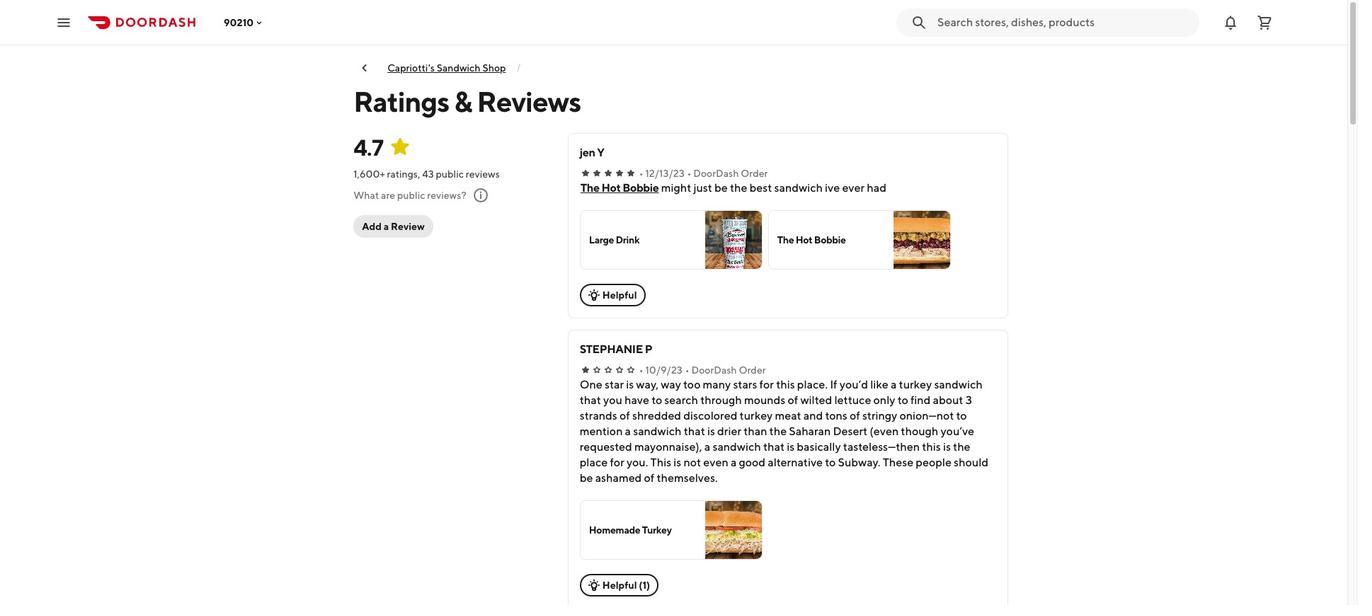 Task type: vqa. For each thing, say whether or not it's contained in the screenshot.
Notification Bell Icon
yes



Task type: locate. For each thing, give the bounding box(es) containing it.
10/9/23
[[645, 365, 683, 376]]

helpful button
[[580, 284, 646, 307]]

1 helpful from the top
[[603, 290, 637, 301]]

0 vertical spatial the hot bobbie
[[581, 181, 659, 195]]

shop
[[483, 62, 506, 74]]

helpful (1) button
[[580, 574, 659, 597]]

0 horizontal spatial the hot bobbie
[[581, 181, 659, 195]]

large drink button
[[580, 210, 763, 270]]

a
[[384, 221, 389, 232]]

•
[[639, 168, 644, 179], [687, 168, 692, 179], [639, 365, 644, 376], [685, 365, 690, 376]]

the hot bobbie button
[[581, 181, 659, 196], [768, 210, 951, 270]]

are
[[381, 190, 395, 201]]

1 vertical spatial doordash
[[692, 365, 737, 376]]

1 horizontal spatial bobbie
[[814, 234, 846, 246]]

0 horizontal spatial the hot bobbie button
[[581, 181, 659, 196]]

0 vertical spatial the hot bobbie button
[[581, 181, 659, 196]]

doordash
[[694, 168, 739, 179], [692, 365, 737, 376]]

1 horizontal spatial the
[[777, 234, 794, 246]]

0 horizontal spatial public
[[397, 190, 425, 201]]

1 vertical spatial helpful
[[603, 580, 637, 591]]

notification bell image
[[1222, 14, 1239, 31]]

the hot bobbie
[[581, 181, 659, 195], [777, 234, 846, 246]]

0 vertical spatial public
[[436, 169, 464, 180]]

• 12/13/23 • doordash order
[[639, 168, 768, 179]]

the
[[581, 181, 600, 195], [777, 234, 794, 246]]

ratings
[[354, 85, 449, 118]]

&
[[454, 85, 472, 118]]

homemade
[[589, 525, 641, 536]]

• left 10/9/23
[[639, 365, 644, 376]]

helpful
[[603, 290, 637, 301], [603, 580, 637, 591]]

1 vertical spatial the hot bobbie
[[777, 234, 846, 246]]

order
[[741, 168, 768, 179], [739, 365, 766, 376]]

1,600+ ratings , 43 public reviews
[[354, 169, 500, 180]]

doordash right 12/13/23
[[694, 168, 739, 179]]

1 horizontal spatial public
[[436, 169, 464, 180]]

1 vertical spatial hot
[[796, 234, 813, 246]]

jen
[[580, 146, 595, 159]]

public down , at the left
[[397, 190, 425, 201]]

order for p
[[739, 365, 766, 376]]

public
[[436, 169, 464, 180], [397, 190, 425, 201]]

helpful (1)
[[603, 580, 650, 591]]

hot
[[602, 181, 621, 195], [796, 234, 813, 246]]

0 vertical spatial bobbie
[[623, 181, 659, 195]]

hot down y
[[602, 181, 621, 195]]

• right 10/9/23
[[685, 365, 690, 376]]

0 vertical spatial order
[[741, 168, 768, 179]]

Store search: begin typing to search for stores available on DoorDash text field
[[938, 15, 1191, 30]]

0 vertical spatial helpful
[[603, 290, 637, 301]]

the right 'large drink' image
[[777, 234, 794, 246]]

2 helpful from the top
[[603, 580, 637, 591]]

1 vertical spatial order
[[739, 365, 766, 376]]

what are public reviews?
[[354, 190, 467, 201]]

1 vertical spatial the hot bobbie button
[[768, 210, 951, 270]]

stephanie
[[580, 343, 643, 356]]

capriotti's
[[388, 62, 435, 74]]

the down jen y
[[581, 181, 600, 195]]

helpful left (1)
[[603, 580, 637, 591]]

homemade turkey image
[[705, 501, 762, 559]]

helpful up stephanie p
[[603, 290, 637, 301]]

1 horizontal spatial hot
[[796, 234, 813, 246]]

0 horizontal spatial hot
[[602, 181, 621, 195]]

hot right 'large drink' image
[[796, 234, 813, 246]]

doordash for jen y
[[694, 168, 739, 179]]

doordash for stephanie p
[[692, 365, 737, 376]]

public up reviews?
[[436, 169, 464, 180]]

0 horizontal spatial the
[[581, 181, 600, 195]]

0 items, open order cart image
[[1256, 14, 1273, 31]]

open menu image
[[55, 14, 72, 31]]

p
[[645, 343, 652, 356]]

doordash right 10/9/23
[[692, 365, 737, 376]]

0 vertical spatial doordash
[[694, 168, 739, 179]]

,
[[418, 169, 420, 180]]

bobbie
[[623, 181, 659, 195], [814, 234, 846, 246]]



Task type: describe. For each thing, give the bounding box(es) containing it.
add a review button
[[354, 215, 433, 238]]

capriotti's sandwich shop
[[388, 62, 506, 74]]

0 vertical spatial hot
[[602, 181, 621, 195]]

the hot bobbie image
[[894, 211, 950, 269]]

1 vertical spatial bobbie
[[814, 234, 846, 246]]

4.7
[[354, 134, 383, 161]]

0 horizontal spatial bobbie
[[623, 181, 659, 195]]

ratings
[[387, 169, 418, 180]]

capriotti's sandwich shop link
[[388, 62, 506, 74]]

review
[[391, 221, 425, 232]]

helpful for helpful (1)
[[603, 580, 637, 591]]

sandwich
[[437, 62, 481, 74]]

stephanie p
[[580, 343, 652, 356]]

homemade turkey button
[[580, 501, 763, 560]]

1 horizontal spatial the hot bobbie button
[[768, 210, 951, 270]]

reviews?
[[427, 190, 467, 201]]

back to store button image
[[359, 62, 371, 74]]

what
[[354, 190, 379, 201]]

helpful for helpful
[[603, 290, 637, 301]]

large drink image
[[705, 211, 762, 269]]

90210 button
[[224, 17, 265, 28]]

large drink
[[589, 234, 640, 246]]

43
[[422, 169, 434, 180]]

0 vertical spatial the
[[581, 181, 600, 195]]

• left 12/13/23
[[639, 168, 644, 179]]

y
[[597, 146, 604, 159]]

order for y
[[741, 168, 768, 179]]

homemade turkey
[[589, 525, 672, 536]]

ratings & reviews
[[354, 85, 581, 118]]

• 10/9/23 • doordash order
[[639, 365, 766, 376]]

• right 12/13/23
[[687, 168, 692, 179]]

large
[[589, 234, 614, 246]]

turkey
[[642, 525, 672, 536]]

12/13/23
[[645, 168, 685, 179]]

(1)
[[639, 580, 650, 591]]

add
[[362, 221, 382, 232]]

1,600+
[[354, 169, 385, 180]]

90210
[[224, 17, 254, 28]]

1 horizontal spatial the hot bobbie
[[777, 234, 846, 246]]

reviews
[[466, 169, 500, 180]]

jen y
[[580, 146, 604, 159]]

drink
[[616, 234, 640, 246]]

add a review
[[362, 221, 425, 232]]

1 vertical spatial the
[[777, 234, 794, 246]]

1 vertical spatial public
[[397, 190, 425, 201]]

reviews
[[477, 85, 581, 118]]



